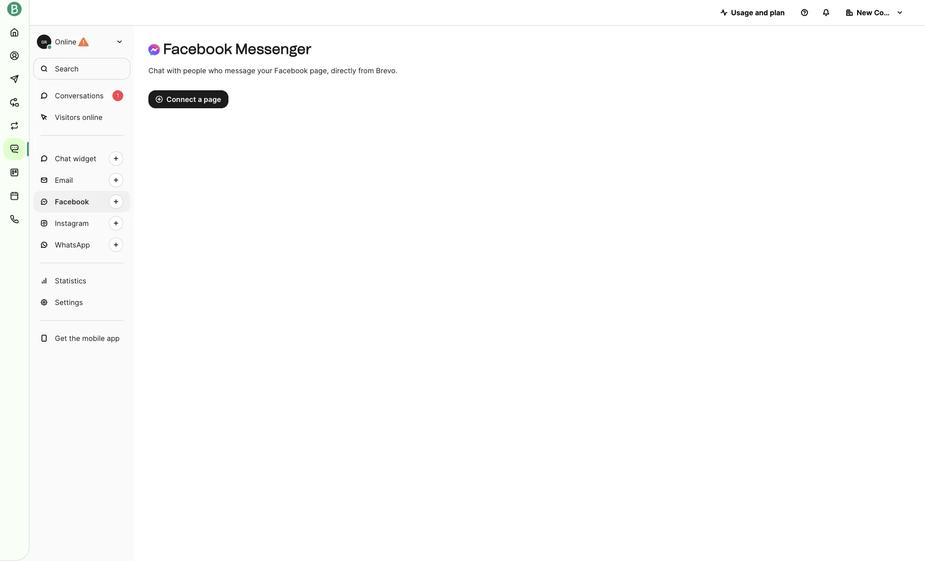 Task type: vqa. For each thing, say whether or not it's contained in the screenshot.
people
yes



Task type: locate. For each thing, give the bounding box(es) containing it.
facebook for facebook messenger
[[163, 40, 232, 58]]

messenger
[[235, 40, 312, 58]]

chat for chat widget
[[55, 154, 71, 163]]

get
[[55, 334, 67, 343]]

message
[[225, 66, 255, 75]]

1 vertical spatial facebook
[[274, 66, 308, 75]]

statistics
[[55, 277, 86, 286]]

your
[[257, 66, 272, 75]]

with
[[167, 66, 181, 75]]

facebook for facebook
[[55, 197, 89, 206]]

facebook messenger
[[163, 40, 312, 58]]

gr
[[41, 39, 47, 44]]

1 vertical spatial chat
[[55, 154, 71, 163]]

1 horizontal spatial facebook
[[163, 40, 232, 58]]

usage and plan button
[[713, 4, 792, 22]]

facebook right your
[[274, 66, 308, 75]]

company
[[874, 8, 908, 17]]

search
[[55, 64, 79, 73]]

2 vertical spatial facebook
[[55, 197, 89, 206]]

usage and plan
[[731, 8, 785, 17]]

chat up email
[[55, 154, 71, 163]]

0 vertical spatial facebook
[[163, 40, 232, 58]]

chat left the with
[[148, 66, 165, 75]]

search link
[[33, 58, 130, 80]]

facebook up instagram
[[55, 197, 89, 206]]

0 horizontal spatial facebook
[[55, 197, 89, 206]]

chat widget
[[55, 154, 96, 163]]

chat for chat with people who message your facebook page, directly from brevo.
[[148, 66, 165, 75]]

new company
[[857, 8, 908, 17]]

whatsapp link
[[33, 234, 130, 256]]

visitors
[[55, 113, 80, 122]]

email
[[55, 176, 73, 185]]

new
[[857, 8, 873, 17]]

new company button
[[839, 4, 911, 22]]

facebook
[[163, 40, 232, 58], [274, 66, 308, 75], [55, 197, 89, 206]]

chat
[[148, 66, 165, 75], [55, 154, 71, 163]]

visitors online
[[55, 113, 103, 122]]

connect a page
[[166, 95, 221, 104]]

page
[[204, 95, 221, 104]]

0 vertical spatial chat
[[148, 66, 165, 75]]

facebook inside facebook 'link'
[[55, 197, 89, 206]]

1 horizontal spatial chat
[[148, 66, 165, 75]]

connect
[[166, 95, 196, 104]]

facebook up people
[[163, 40, 232, 58]]

statistics link
[[33, 270, 130, 292]]

get the mobile app link
[[33, 328, 130, 350]]

0 horizontal spatial chat
[[55, 154, 71, 163]]



Task type: describe. For each thing, give the bounding box(es) containing it.
directly
[[331, 66, 356, 75]]

the
[[69, 334, 80, 343]]

usage
[[731, 8, 753, 17]]

email link
[[33, 170, 130, 191]]

online
[[55, 37, 76, 46]]

whatsapp
[[55, 241, 90, 250]]

connect a page link
[[148, 90, 228, 108]]

2 horizontal spatial facebook
[[274, 66, 308, 75]]

conversations
[[55, 91, 104, 100]]

settings link
[[33, 292, 130, 314]]

get the mobile app
[[55, 334, 120, 343]]

brevo.
[[376, 66, 398, 75]]

settings
[[55, 298, 83, 307]]

a
[[198, 95, 202, 104]]

facebook link
[[33, 191, 130, 213]]

mobile
[[82, 334, 105, 343]]

visitors online link
[[33, 107, 130, 128]]

online
[[82, 113, 103, 122]]

people
[[183, 66, 206, 75]]

from
[[358, 66, 374, 75]]

page,
[[310, 66, 329, 75]]

1
[[117, 92, 119, 99]]

plan
[[770, 8, 785, 17]]

chat widget link
[[33, 148, 130, 170]]

app
[[107, 334, 120, 343]]

who
[[208, 66, 223, 75]]

instagram link
[[33, 213, 130, 234]]

chat with people who message your facebook page, directly from brevo.
[[148, 66, 398, 75]]

facebook image
[[148, 44, 160, 55]]

and
[[755, 8, 768, 17]]

instagram
[[55, 219, 89, 228]]

widget
[[73, 154, 96, 163]]



